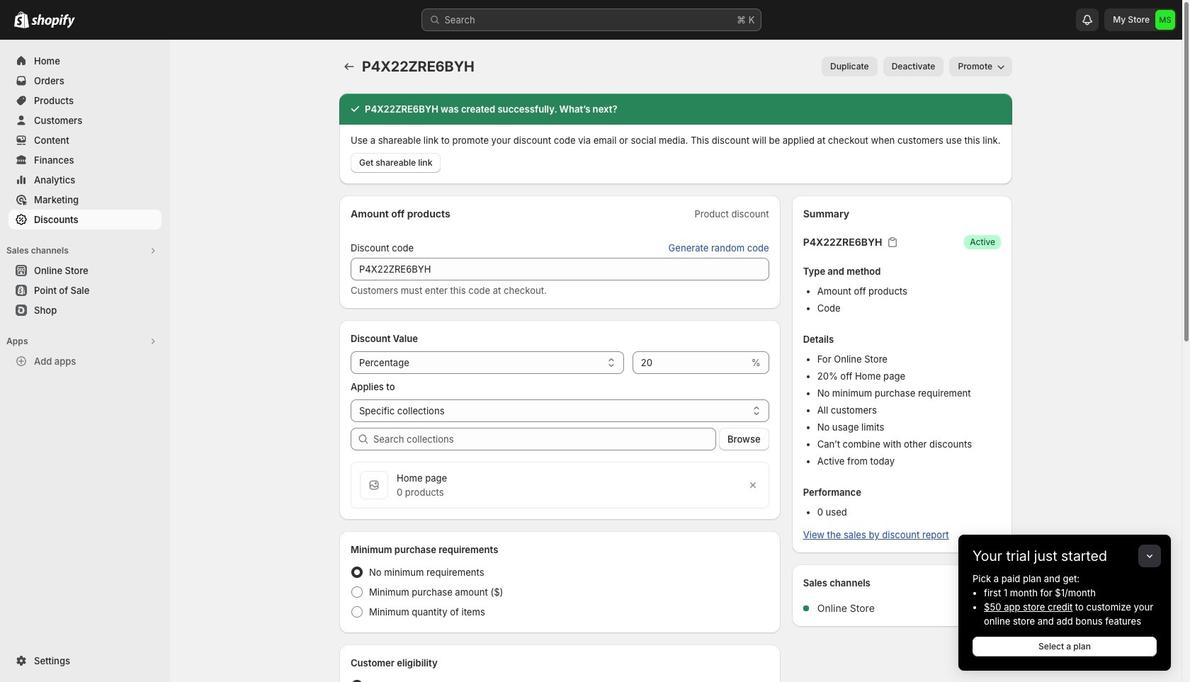 Task type: describe. For each thing, give the bounding box(es) containing it.
1 horizontal spatial shopify image
[[31, 14, 75, 28]]

my store image
[[1156, 10, 1176, 30]]



Task type: vqa. For each thing, say whether or not it's contained in the screenshot.
Shopify icon
yes



Task type: locate. For each thing, give the bounding box(es) containing it.
shopify image
[[14, 11, 29, 28], [31, 14, 75, 28]]

Search collections text field
[[374, 428, 717, 451]]

0 horizontal spatial shopify image
[[14, 11, 29, 28]]

None text field
[[351, 258, 770, 281]]



